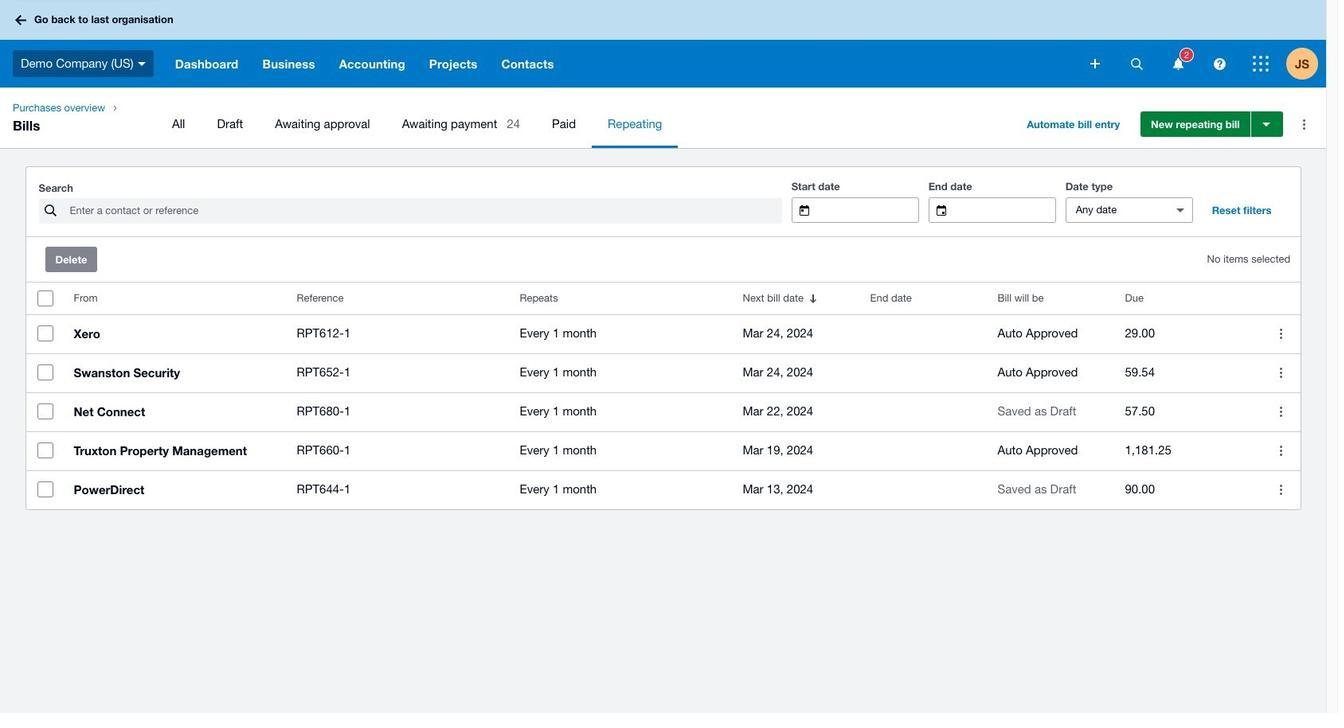 Task type: vqa. For each thing, say whether or not it's contained in the screenshot.
svg image
yes



Task type: locate. For each thing, give the bounding box(es) containing it.
banner
[[0, 0, 1326, 88]]

svg image
[[15, 15, 26, 25], [1253, 56, 1269, 72], [1173, 58, 1183, 70], [1091, 59, 1100, 69]]

svg image
[[1131, 58, 1143, 70], [1214, 58, 1226, 70], [138, 62, 146, 66]]

0 horizontal spatial svg image
[[138, 62, 146, 66]]

menu
[[156, 100, 1005, 148]]

None field
[[822, 198, 918, 222], [959, 198, 1055, 222], [1066, 198, 1163, 222], [822, 198, 918, 222], [959, 198, 1055, 222], [1066, 198, 1163, 222]]

navigation
[[0, 88, 1326, 148]]

session table element
[[26, 283, 1301, 510]]

overflow menu image
[[1289, 108, 1321, 140]]



Task type: describe. For each thing, give the bounding box(es) containing it.
1 horizontal spatial svg image
[[1131, 58, 1143, 70]]

2 horizontal spatial svg image
[[1214, 58, 1226, 70]]

Enter a contact or reference field
[[68, 199, 782, 223]]



